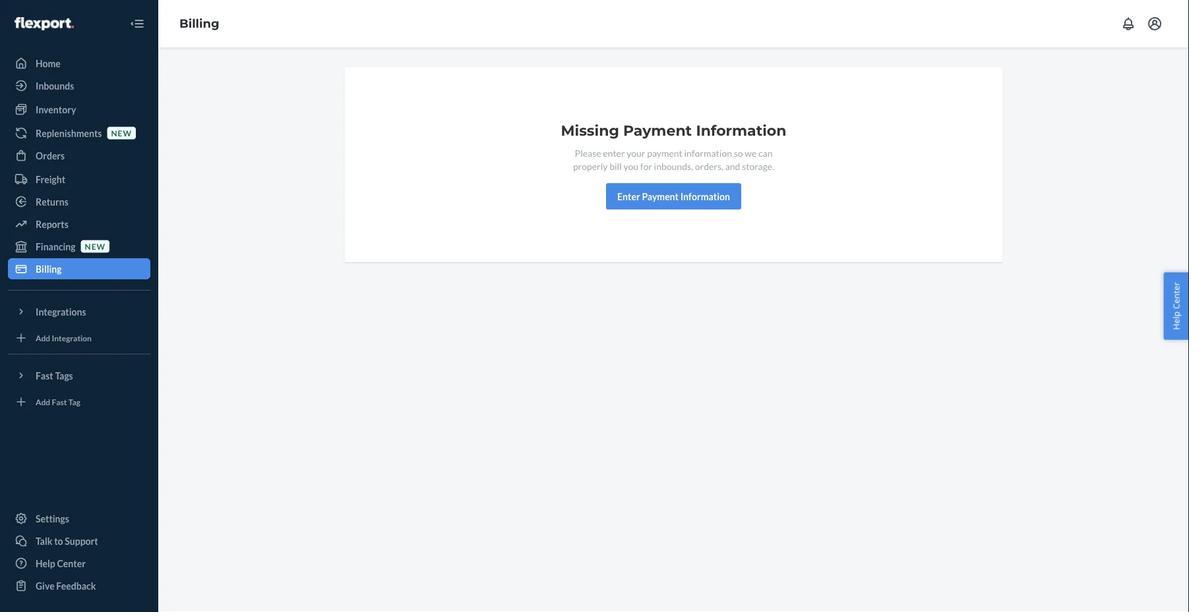 Task type: locate. For each thing, give the bounding box(es) containing it.
fast tags
[[36, 370, 73, 382]]

replenishments
[[36, 128, 102, 139]]

1 vertical spatial help
[[36, 558, 55, 570]]

inbounds
[[36, 80, 74, 91]]

for
[[640, 161, 652, 172]]

and
[[725, 161, 740, 172]]

0 vertical spatial help center
[[1170, 282, 1182, 330]]

1 horizontal spatial billing link
[[179, 16, 219, 31]]

1 vertical spatial add
[[36, 397, 50, 407]]

help center button
[[1164, 272, 1189, 340]]

fast
[[36, 370, 53, 382], [52, 397, 67, 407]]

0 horizontal spatial billing
[[36, 263, 62, 275]]

add left integration
[[36, 333, 50, 343]]

integration
[[52, 333, 92, 343]]

1 vertical spatial new
[[85, 242, 106, 251]]

1 vertical spatial information
[[680, 191, 730, 202]]

billing link right close navigation icon
[[179, 16, 219, 31]]

payment inside button
[[642, 191, 679, 202]]

1 add from the top
[[36, 333, 50, 343]]

center
[[1170, 282, 1182, 309], [57, 558, 86, 570]]

fast left tag
[[52, 397, 67, 407]]

can
[[758, 147, 773, 159]]

returns
[[36, 196, 68, 207]]

new down reports 'link' at the top
[[85, 242, 106, 251]]

payment for enter
[[642, 191, 679, 202]]

inventory link
[[8, 99, 150, 120]]

information
[[696, 122, 786, 139], [680, 191, 730, 202]]

0 horizontal spatial billing link
[[8, 259, 150, 280]]

new
[[111, 128, 132, 138], [85, 242, 106, 251]]

give
[[36, 581, 55, 592]]

to
[[54, 536, 63, 547]]

0 vertical spatial information
[[696, 122, 786, 139]]

1 vertical spatial payment
[[642, 191, 679, 202]]

payment up payment
[[623, 122, 692, 139]]

help
[[1170, 312, 1182, 330], [36, 558, 55, 570]]

0 horizontal spatial help center
[[36, 558, 86, 570]]

1 vertical spatial center
[[57, 558, 86, 570]]

1 horizontal spatial help center
[[1170, 282, 1182, 330]]

0 vertical spatial center
[[1170, 282, 1182, 309]]

talk to support
[[36, 536, 98, 547]]

2 add from the top
[[36, 397, 50, 407]]

0 vertical spatial billing link
[[179, 16, 219, 31]]

enter payment information button
[[606, 183, 741, 210]]

your
[[627, 147, 645, 159]]

0 vertical spatial help
[[1170, 312, 1182, 330]]

missing payment information
[[561, 122, 786, 139]]

0 horizontal spatial new
[[85, 242, 106, 251]]

financing
[[36, 241, 76, 252]]

1 horizontal spatial help
[[1170, 312, 1182, 330]]

1 vertical spatial billing
[[36, 263, 62, 275]]

returns link
[[8, 191, 150, 212]]

fast left "tags"
[[36, 370, 53, 382]]

1 vertical spatial billing link
[[8, 259, 150, 280]]

home
[[36, 58, 61, 69]]

payment right enter
[[642, 191, 679, 202]]

0 horizontal spatial help
[[36, 558, 55, 570]]

orders,
[[695, 161, 723, 172]]

billing link
[[179, 16, 219, 31], [8, 259, 150, 280]]

information for enter payment information
[[680, 191, 730, 202]]

0 vertical spatial add
[[36, 333, 50, 343]]

help center
[[1170, 282, 1182, 330], [36, 558, 86, 570]]

information down 'orders,'
[[680, 191, 730, 202]]

billing right close navigation icon
[[179, 16, 219, 31]]

integrations
[[36, 306, 86, 318]]

please
[[575, 147, 601, 159]]

1 horizontal spatial new
[[111, 128, 132, 138]]

add down fast tags
[[36, 397, 50, 407]]

information inside button
[[680, 191, 730, 202]]

reports link
[[8, 214, 150, 235]]

flexport logo image
[[15, 17, 74, 30]]

payment
[[623, 122, 692, 139], [642, 191, 679, 202]]

support
[[65, 536, 98, 547]]

open account menu image
[[1147, 16, 1163, 32]]

enter
[[603, 147, 625, 159]]

tag
[[68, 397, 80, 407]]

1 vertical spatial help center
[[36, 558, 86, 570]]

billing
[[179, 16, 219, 31], [36, 263, 62, 275]]

add
[[36, 333, 50, 343], [36, 397, 50, 407]]

information up so
[[696, 122, 786, 139]]

add integration
[[36, 333, 92, 343]]

center inside button
[[1170, 282, 1182, 309]]

talk to support button
[[8, 531, 150, 552]]

new up orders link
[[111, 128, 132, 138]]

enter
[[617, 191, 640, 202]]

payment
[[647, 147, 682, 159]]

0 vertical spatial new
[[111, 128, 132, 138]]

billing down the financing
[[36, 263, 62, 275]]

billing link down the financing
[[8, 259, 150, 280]]

settings link
[[8, 508, 150, 530]]

integrations button
[[8, 301, 150, 323]]

0 vertical spatial fast
[[36, 370, 53, 382]]

0 vertical spatial billing
[[179, 16, 219, 31]]

0 vertical spatial payment
[[623, 122, 692, 139]]

1 horizontal spatial center
[[1170, 282, 1182, 309]]

information for missing payment information
[[696, 122, 786, 139]]

we
[[745, 147, 757, 159]]

payment for missing
[[623, 122, 692, 139]]

please enter your payment information so we can properly bill you for inbounds, orders, and storage.
[[573, 147, 774, 172]]

close navigation image
[[129, 16, 145, 32]]



Task type: vqa. For each thing, say whether or not it's contained in the screenshot.
information at the right top
yes



Task type: describe. For each thing, give the bounding box(es) containing it.
orders
[[36, 150, 65, 161]]

enter payment information
[[617, 191, 730, 202]]

inventory
[[36, 104, 76, 115]]

0 horizontal spatial center
[[57, 558, 86, 570]]

bill
[[610, 161, 622, 172]]

open notifications image
[[1121, 16, 1136, 32]]

talk
[[36, 536, 52, 547]]

give feedback button
[[8, 576, 150, 597]]

new for replenishments
[[111, 128, 132, 138]]

inbounds,
[[654, 161, 693, 172]]

tags
[[55, 370, 73, 382]]

fast inside dropdown button
[[36, 370, 53, 382]]

you
[[624, 161, 638, 172]]

new for financing
[[85, 242, 106, 251]]

1 vertical spatial fast
[[52, 397, 67, 407]]

1 horizontal spatial billing
[[179, 16, 219, 31]]

information
[[684, 147, 732, 159]]

storage.
[[742, 161, 774, 172]]

missing
[[561, 122, 619, 139]]

help center inside button
[[1170, 282, 1182, 330]]

inbounds link
[[8, 75, 150, 96]]

settings
[[36, 513, 69, 525]]

so
[[734, 147, 743, 159]]

add fast tag link
[[8, 392, 150, 413]]

freight
[[36, 174, 65, 185]]

add integration link
[[8, 328, 150, 349]]

feedback
[[56, 581, 96, 592]]

help center link
[[8, 553, 150, 574]]

fast tags button
[[8, 365, 150, 386]]

help inside button
[[1170, 312, 1182, 330]]

add for add fast tag
[[36, 397, 50, 407]]

freight link
[[8, 169, 150, 190]]

add for add integration
[[36, 333, 50, 343]]

give feedback
[[36, 581, 96, 592]]

home link
[[8, 53, 150, 74]]

billing inside billing link
[[36, 263, 62, 275]]

add fast tag
[[36, 397, 80, 407]]

properly
[[573, 161, 608, 172]]

orders link
[[8, 145, 150, 166]]

reports
[[36, 219, 68, 230]]



